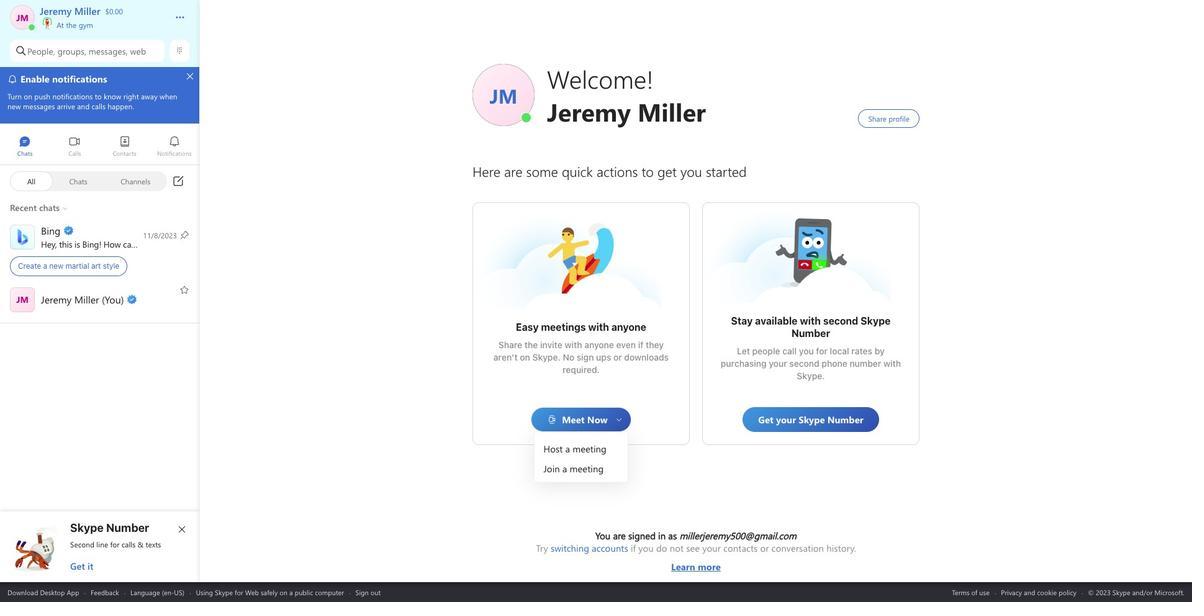 Task type: locate. For each thing, give the bounding box(es) containing it.
see
[[686, 542, 700, 555]]

2 vertical spatial skype
[[215, 588, 233, 597]]

people,
[[27, 45, 55, 57]]

whosthis
[[774, 216, 812, 229]]

1 vertical spatial or
[[760, 542, 769, 555]]

0 horizontal spatial if
[[631, 542, 636, 555]]

anyone inside share the invite with anyone even if they aren't on skype. no sign ups or downloads required.
[[585, 340, 614, 350]]

a left "public"
[[289, 588, 293, 597]]

call
[[783, 346, 797, 356]]

second
[[823, 315, 859, 327], [790, 358, 820, 369]]

using skype for web safely on a public computer
[[196, 588, 344, 597]]

are
[[613, 530, 626, 542]]

you left the do at the bottom right of the page
[[639, 542, 654, 555]]

(en-
[[162, 588, 174, 597]]

second
[[70, 540, 94, 550]]

the down easy
[[525, 340, 538, 350]]

1 vertical spatial for
[[110, 540, 120, 550]]

your down call
[[769, 358, 787, 369]]

you are signed in as
[[596, 530, 680, 542]]

you right help
[[161, 238, 175, 250]]

privacy and cookie policy link
[[1001, 588, 1077, 597]]

on down share at the bottom of page
[[520, 352, 530, 363]]

terms
[[952, 588, 970, 597]]

policy
[[1059, 588, 1077, 597]]

1 horizontal spatial if
[[638, 340, 644, 350]]

0 horizontal spatial second
[[790, 358, 820, 369]]

anyone up ups
[[585, 340, 614, 350]]

learn more link
[[536, 555, 856, 573]]

on right safely
[[280, 588, 288, 597]]

people
[[752, 346, 780, 356]]

1 horizontal spatial on
[[520, 352, 530, 363]]

0 vertical spatial second
[[823, 315, 859, 327]]

number up call
[[792, 328, 830, 339]]

1 horizontal spatial you
[[639, 542, 654, 555]]

art
[[91, 261, 101, 271]]

0 vertical spatial skype
[[861, 315, 891, 327]]

0 vertical spatial you
[[161, 238, 175, 250]]

1 horizontal spatial number
[[792, 328, 830, 339]]

0 horizontal spatial the
[[66, 20, 77, 30]]

easy meetings with anyone
[[516, 322, 647, 333]]

skype. down the invite
[[533, 352, 561, 363]]

1 vertical spatial on
[[280, 588, 288, 597]]

available
[[755, 315, 798, 327]]

you inside let people call you for local rates by purchasing your second phone number with skype.
[[799, 346, 814, 356]]

2 horizontal spatial you
[[799, 346, 814, 356]]

using skype for web safely on a public computer link
[[196, 588, 344, 597]]

at the gym
[[55, 20, 93, 30]]

required.
[[563, 365, 600, 375]]

skype up by at the bottom right of page
[[861, 315, 891, 327]]

0 vertical spatial the
[[66, 20, 77, 30]]

terms of use
[[952, 588, 990, 597]]

for left local
[[816, 346, 828, 356]]

0 horizontal spatial skype.
[[533, 352, 561, 363]]

create a new martial art style
[[18, 261, 119, 271]]

with down by at the bottom right of page
[[884, 358, 901, 369]]

download desktop app
[[7, 588, 79, 597]]

1 horizontal spatial a
[[289, 588, 293, 597]]

number up calls
[[106, 522, 149, 535]]

0 horizontal spatial a
[[43, 261, 47, 271]]

phone
[[822, 358, 848, 369]]

skype inside stay available with second skype number
[[861, 315, 891, 327]]

computer
[[315, 588, 344, 597]]

for inside let people call you for local rates by purchasing your second phone number with skype.
[[816, 346, 828, 356]]

safely
[[261, 588, 278, 597]]

skype.
[[533, 352, 561, 363], [797, 371, 825, 381]]

1 horizontal spatial the
[[525, 340, 538, 350]]

1 horizontal spatial skype
[[215, 588, 233, 597]]

the inside share the invite with anyone even if they aren't on skype. no sign ups or downloads required.
[[525, 340, 538, 350]]

terms of use link
[[952, 588, 990, 597]]

style
[[103, 261, 119, 271]]

or inside share the invite with anyone even if they aren't on skype. no sign ups or downloads required.
[[614, 352, 622, 363]]

0 horizontal spatial for
[[110, 540, 120, 550]]

menu
[[535, 436, 628, 482]]

try switching accounts if you do not see your contacts or conversation history. learn more
[[536, 542, 856, 573]]

aren't
[[494, 352, 518, 363]]

0 vertical spatial skype.
[[533, 352, 561, 363]]

for left web
[[235, 588, 243, 597]]

0 vertical spatial your
[[769, 358, 787, 369]]

skype. down phone
[[797, 371, 825, 381]]

2 horizontal spatial for
[[816, 346, 828, 356]]

1 vertical spatial the
[[525, 340, 538, 350]]

for right line
[[110, 540, 120, 550]]

1 horizontal spatial your
[[769, 358, 787, 369]]

0 vertical spatial if
[[638, 340, 644, 350]]

2 horizontal spatial skype
[[861, 315, 891, 327]]

new
[[49, 261, 63, 271]]

a left new
[[43, 261, 47, 271]]

is
[[75, 238, 80, 250]]

mansurfer
[[544, 222, 589, 235]]

martial
[[65, 261, 89, 271]]

second inside stay available with second skype number
[[823, 315, 859, 327]]

1 vertical spatial if
[[631, 542, 636, 555]]

and
[[1024, 588, 1036, 597]]

second up local
[[823, 315, 859, 327]]

1 vertical spatial anyone
[[585, 340, 614, 350]]

using
[[196, 588, 213, 597]]

your inside let people call you for local rates by purchasing your second phone number with skype.
[[769, 358, 787, 369]]

rates
[[852, 346, 873, 356]]

or
[[614, 352, 622, 363], [760, 542, 769, 555]]

for for second line for calls & texts
[[110, 540, 120, 550]]

signed
[[628, 530, 656, 542]]

tab list
[[0, 130, 199, 165]]

1 vertical spatial skype
[[70, 522, 104, 535]]

download
[[7, 588, 38, 597]]

0 vertical spatial on
[[520, 352, 530, 363]]

1 horizontal spatial or
[[760, 542, 769, 555]]

if right 'are'
[[631, 542, 636, 555]]

messages,
[[89, 45, 128, 57]]

with up no
[[565, 340, 582, 350]]

a
[[43, 261, 47, 271], [289, 588, 293, 597]]

second down call
[[790, 358, 820, 369]]

skype right using
[[215, 588, 233, 597]]

invite
[[540, 340, 563, 350]]

do
[[656, 542, 667, 555]]

0 horizontal spatial number
[[106, 522, 149, 535]]

the inside "at the gym" button
[[66, 20, 77, 30]]

1 vertical spatial second
[[790, 358, 820, 369]]

0 vertical spatial for
[[816, 346, 828, 356]]

skype. inside share the invite with anyone even if they aren't on skype. no sign ups or downloads required.
[[533, 352, 561, 363]]

1 horizontal spatial for
[[235, 588, 243, 597]]

with right available
[[800, 315, 821, 327]]

1 vertical spatial your
[[703, 542, 721, 555]]

0 horizontal spatial you
[[161, 238, 175, 250]]

the right at
[[66, 20, 77, 30]]

0 vertical spatial number
[[792, 328, 830, 339]]

on inside share the invite with anyone even if they aren't on skype. no sign ups or downloads required.
[[520, 352, 530, 363]]

you
[[161, 238, 175, 250], [799, 346, 814, 356], [639, 542, 654, 555]]

try
[[536, 542, 548, 555]]

or right ups
[[614, 352, 622, 363]]

1 horizontal spatial skype.
[[797, 371, 825, 381]]

for inside the skype number element
[[110, 540, 120, 550]]

with inside let people call you for local rates by purchasing your second phone number with skype.
[[884, 358, 901, 369]]

0 horizontal spatial your
[[703, 542, 721, 555]]

with inside stay available with second skype number
[[800, 315, 821, 327]]

at
[[57, 20, 64, 30]]

for
[[816, 346, 828, 356], [110, 540, 120, 550], [235, 588, 243, 597]]

1 vertical spatial skype.
[[797, 371, 825, 381]]

skype
[[861, 315, 891, 327], [70, 522, 104, 535], [215, 588, 233, 597]]

1 horizontal spatial second
[[823, 315, 859, 327]]

skype number element
[[11, 522, 189, 573]]

0 vertical spatial or
[[614, 352, 622, 363]]

stay available with second skype number
[[731, 315, 893, 339]]

if inside try switching accounts if you do not see your contacts or conversation history. learn more
[[631, 542, 636, 555]]

1 vertical spatial you
[[799, 346, 814, 356]]

this
[[59, 238, 72, 250]]

2 vertical spatial you
[[639, 542, 654, 555]]

you right call
[[799, 346, 814, 356]]

no
[[563, 352, 575, 363]]

number
[[792, 328, 830, 339], [106, 522, 149, 535]]

or right contacts
[[760, 542, 769, 555]]

if up downloads
[[638, 340, 644, 350]]

help
[[143, 238, 159, 250]]

the
[[66, 20, 77, 30], [525, 340, 538, 350]]

2 vertical spatial for
[[235, 588, 243, 597]]

language (en-us)
[[130, 588, 185, 597]]

skype up second on the left bottom
[[70, 522, 104, 535]]

anyone up even at the right bottom
[[612, 322, 647, 333]]

by
[[875, 346, 885, 356]]

0 horizontal spatial or
[[614, 352, 622, 363]]

create
[[18, 261, 41, 271]]

your right "see"
[[703, 542, 721, 555]]

0 horizontal spatial on
[[280, 588, 288, 597]]

desktop
[[40, 588, 65, 597]]

web
[[130, 45, 146, 57]]

with up ups
[[588, 322, 609, 333]]

feedback
[[91, 588, 119, 597]]

your
[[769, 358, 787, 369], [703, 542, 721, 555]]



Task type: describe. For each thing, give the bounding box(es) containing it.
share
[[499, 340, 522, 350]]

people, groups, messages, web
[[27, 45, 146, 57]]

out
[[371, 588, 381, 597]]

all
[[27, 176, 36, 186]]

the for invite
[[525, 340, 538, 350]]

hey,
[[41, 238, 57, 250]]

!
[[99, 238, 101, 250]]

get
[[70, 560, 85, 573]]

at the gym button
[[40, 0, 163, 30]]

for for using skype for web safely on a public computer
[[235, 588, 243, 597]]

even
[[616, 340, 636, 350]]

&
[[138, 540, 144, 550]]

second inside let people call you for local rates by purchasing your second phone number with skype.
[[790, 358, 820, 369]]

feedback link
[[91, 588, 119, 597]]

texts
[[146, 540, 161, 550]]

gym
[[79, 20, 93, 30]]

1 vertical spatial number
[[106, 522, 149, 535]]

i
[[138, 238, 140, 250]]

privacy
[[1001, 588, 1022, 597]]

can
[[123, 238, 136, 250]]

app
[[67, 588, 79, 597]]

sign out link
[[356, 588, 381, 597]]

second line for calls & texts
[[70, 540, 161, 550]]

sign out
[[356, 588, 381, 597]]

let people call you for local rates by purchasing your second phone number with skype.
[[721, 346, 904, 381]]

your inside try switching accounts if you do not see your contacts or conversation history. learn more
[[703, 542, 721, 555]]

let
[[737, 346, 750, 356]]

history.
[[827, 542, 856, 555]]

line
[[96, 540, 108, 550]]

accounts
[[592, 542, 628, 555]]

cookie
[[1037, 588, 1057, 597]]

calls
[[122, 540, 136, 550]]

meetings
[[541, 322, 586, 333]]

or inside try switching accounts if you do not see your contacts or conversation history. learn more
[[760, 542, 769, 555]]

get it
[[70, 560, 93, 573]]

use
[[980, 588, 990, 597]]

web
[[245, 588, 259, 597]]

today?
[[177, 238, 202, 250]]

1 vertical spatial a
[[289, 588, 293, 597]]

people, groups, messages, web button
[[10, 40, 165, 62]]

local
[[830, 346, 849, 356]]

0 vertical spatial anyone
[[612, 322, 647, 333]]

purchasing
[[721, 358, 767, 369]]

you inside try switching accounts if you do not see your contacts or conversation history. learn more
[[639, 542, 654, 555]]

language (en-us) link
[[130, 588, 185, 597]]

they
[[646, 340, 664, 350]]

bing
[[82, 238, 99, 250]]

sign
[[356, 588, 369, 597]]

download desktop app link
[[7, 588, 79, 597]]

ups
[[596, 352, 611, 363]]

0 horizontal spatial skype
[[70, 522, 104, 535]]

as
[[668, 530, 677, 542]]

if inside share the invite with anyone even if they aren't on skype. no sign ups or downloads required.
[[638, 340, 644, 350]]

skype. inside let people call you for local rates by purchasing your second phone number with skype.
[[797, 371, 825, 381]]

more
[[698, 561, 721, 573]]

the for gym
[[66, 20, 77, 30]]

sign
[[577, 352, 594, 363]]

of
[[972, 588, 978, 597]]

stay
[[731, 315, 753, 327]]

learn
[[671, 561, 696, 573]]

conversation
[[772, 542, 824, 555]]

us)
[[174, 588, 185, 597]]

skype number
[[70, 522, 149, 535]]

0 vertical spatial a
[[43, 261, 47, 271]]

hey, this is bing ! how can i help you today?
[[41, 238, 204, 250]]

number inside stay available with second skype number
[[792, 328, 830, 339]]

chats
[[69, 176, 88, 186]]

contacts
[[724, 542, 758, 555]]

public
[[295, 588, 313, 597]]

not
[[670, 542, 684, 555]]

in
[[658, 530, 666, 542]]

it
[[88, 560, 93, 573]]

with inside share the invite with anyone even if they aren't on skype. no sign ups or downloads required.
[[565, 340, 582, 350]]

switching
[[551, 542, 589, 555]]

you
[[596, 530, 611, 542]]

easy
[[516, 322, 539, 333]]

number
[[850, 358, 882, 369]]

channels
[[121, 176, 151, 186]]

language
[[130, 588, 160, 597]]

share the invite with anyone even if they aren't on skype. no sign ups or downloads required.
[[494, 340, 671, 375]]



Task type: vqa. For each thing, say whether or not it's contained in the screenshot.
report
no



